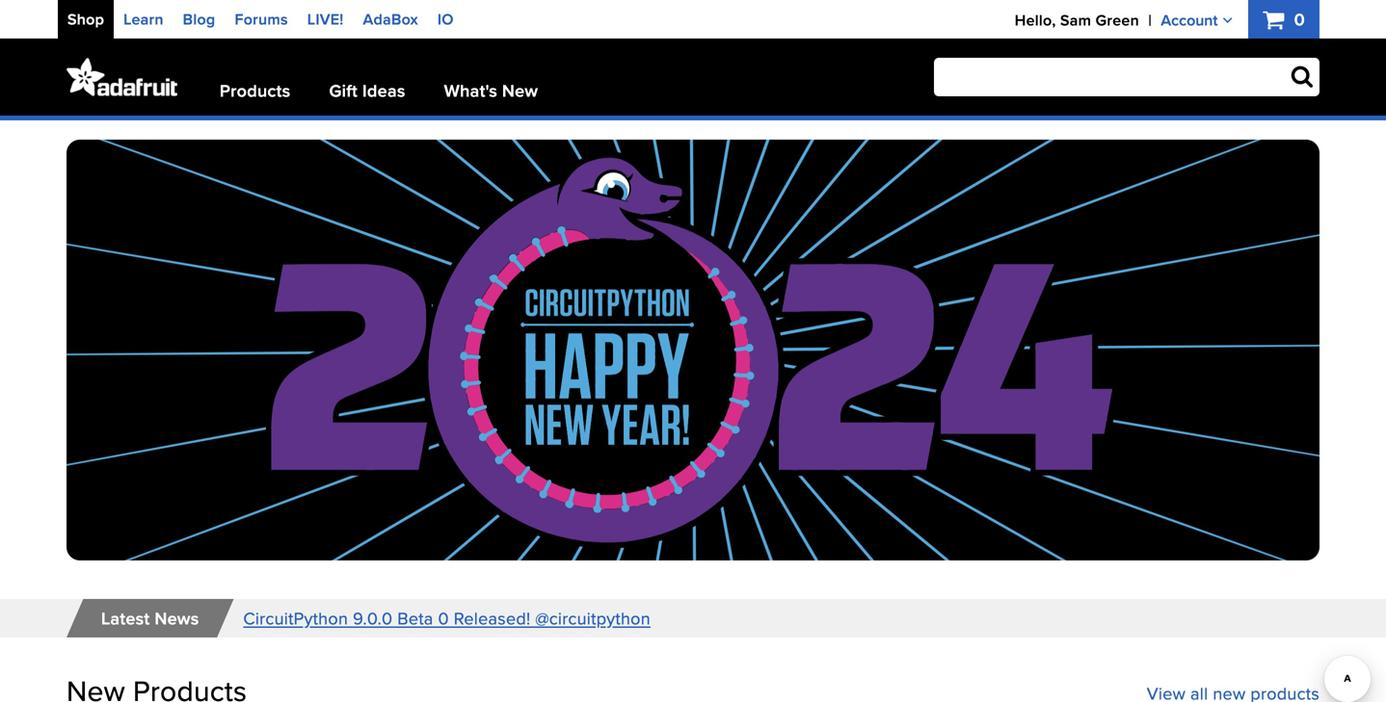 Task type: describe. For each thing, give the bounding box(es) containing it.
gift ideas
[[329, 78, 406, 103]]

io
[[438, 8, 454, 30]]

0 inside latest news main content
[[438, 606, 449, 631]]

9.0.0
[[353, 606, 393, 631]]

adabox link
[[363, 8, 418, 30]]

new
[[502, 78, 538, 103]]

hello,
[[1015, 9, 1056, 31]]

forums
[[235, 8, 288, 30]]

what's new
[[444, 78, 538, 103]]

learn
[[124, 8, 164, 30]]

shop link
[[67, 8, 104, 30]]

green
[[1096, 9, 1140, 31]]

live!
[[307, 8, 344, 30]]

io link
[[438, 8, 454, 30]]

learn link
[[124, 8, 164, 30]]

circuitpython
[[243, 606, 348, 631]]

products
[[220, 78, 291, 103]]

ideas
[[362, 78, 406, 103]]

beta
[[397, 606, 433, 631]]



Task type: vqa. For each thing, say whether or not it's contained in the screenshot.
Learn More
no



Task type: locate. For each thing, give the bounding box(es) containing it.
sam
[[1061, 9, 1092, 31]]

gift
[[329, 78, 358, 103]]

shopping cart image
[[1263, 8, 1290, 31]]

circuitpython happy new year 2024. purple text against a background of a blue laser burst. blinka the snake forms the zero in 2024. image
[[67, 140, 1320, 561], [67, 140, 1320, 561]]

0
[[1294, 7, 1305, 32], [438, 606, 449, 631]]

account button
[[1161, 9, 1233, 32]]

1 horizontal spatial 0
[[1294, 7, 1305, 32]]

adabox
[[363, 8, 418, 30]]

blog
[[183, 8, 215, 30]]

shop
[[67, 8, 104, 30]]

circuitpython 9.0.0 beta 0 released! @circuitpython link
[[243, 606, 651, 631]]

0 link
[[1263, 7, 1305, 32]]

released!
[[454, 606, 531, 631]]

gift ideas link
[[329, 78, 406, 103]]

1 vertical spatial 0
[[438, 606, 449, 631]]

@circuitpython
[[535, 606, 651, 631]]

|
[[1149, 9, 1152, 31]]

0 right beta
[[438, 606, 449, 631]]

latest news
[[101, 606, 199, 632]]

what's new link
[[444, 78, 538, 103]]

search image
[[1292, 65, 1313, 88]]

forums link
[[235, 8, 288, 30]]

account
[[1161, 9, 1218, 31]]

products link
[[220, 78, 291, 103]]

circuitpython 9.0.0 beta 0 released! @circuitpython
[[243, 606, 651, 631]]

0 horizontal spatial 0
[[438, 606, 449, 631]]

0 vertical spatial 0
[[1294, 7, 1305, 32]]

None text field
[[934, 58, 1320, 96]]

what's
[[444, 78, 497, 103]]

None search field
[[902, 58, 1320, 96]]

live! link
[[307, 8, 344, 30]]

hello, sam green | account
[[1015, 9, 1218, 31]]

latest news main content
[[0, 121, 1386, 703]]

blog link
[[183, 8, 215, 30]]

0 right shopping cart image in the top right of the page
[[1294, 7, 1305, 32]]

adafruit logo image
[[67, 58, 177, 96]]



